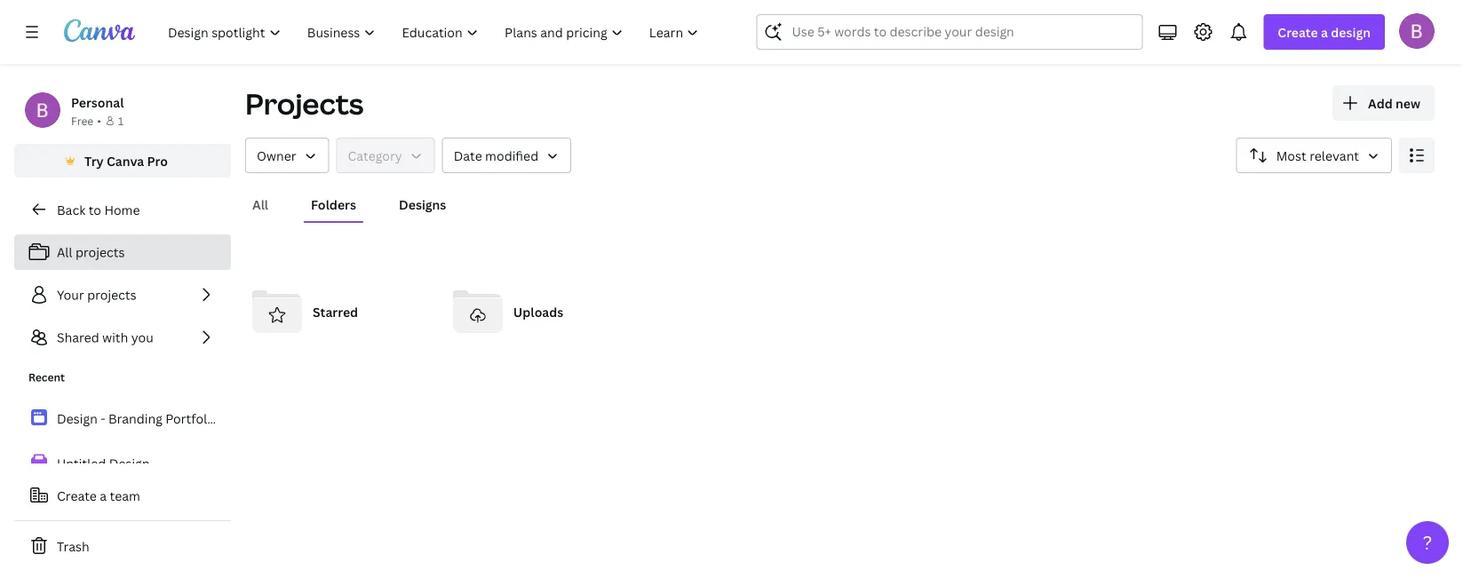 Task type: locate. For each thing, give the bounding box(es) containing it.
1 horizontal spatial a
[[1321, 24, 1328, 40]]

all inside list
[[57, 244, 72, 261]]

1 vertical spatial a
[[100, 487, 107, 504]]

all projects
[[57, 244, 125, 261]]

uploads
[[513, 303, 564, 320]]

folders button
[[304, 187, 363, 221]]

your projects link
[[14, 277, 231, 313]]

0 horizontal spatial create
[[57, 487, 97, 504]]

new
[[1396, 95, 1421, 112]]

a
[[1321, 24, 1328, 40], [100, 487, 107, 504]]

category
[[348, 147, 402, 164]]

all
[[252, 196, 268, 213], [57, 244, 72, 261]]

untitled design link
[[14, 445, 231, 482]]

trash
[[57, 538, 89, 555]]

None search field
[[756, 14, 1143, 50]]

0 vertical spatial a
[[1321, 24, 1328, 40]]

a left team
[[100, 487, 107, 504]]

a left the 'design'
[[1321, 24, 1328, 40]]

owner
[[257, 147, 296, 164]]

0 vertical spatial projects
[[75, 244, 125, 261]]

0 horizontal spatial a
[[100, 487, 107, 504]]

1 vertical spatial all
[[57, 244, 72, 261]]

create for create a team
[[57, 487, 97, 504]]

create a team
[[57, 487, 140, 504]]

create a design
[[1278, 24, 1371, 40]]

date modified
[[454, 147, 539, 164]]

?
[[1423, 530, 1433, 555]]

create
[[1278, 24, 1318, 40], [57, 487, 97, 504]]

0 horizontal spatial all
[[57, 244, 72, 261]]

list
[[14, 235, 231, 355]]

add new
[[1368, 95, 1421, 112]]

1 horizontal spatial all
[[252, 196, 268, 213]]

home
[[104, 201, 140, 218]]

0 vertical spatial all
[[252, 196, 268, 213]]

pro
[[147, 152, 168, 169]]

trash link
[[14, 529, 231, 564]]

1 vertical spatial create
[[57, 487, 97, 504]]

all for all
[[252, 196, 268, 213]]

all down owner
[[252, 196, 268, 213]]

a inside create a team button
[[100, 487, 107, 504]]

designs button
[[392, 187, 453, 221]]

Category button
[[336, 138, 435, 173]]

all projects link
[[14, 235, 231, 270]]

personal
[[71, 94, 124, 111]]

create down untitled
[[57, 487, 97, 504]]

starred
[[313, 303, 358, 320]]

uploads link
[[446, 280, 632, 344]]

projects right your
[[87, 287, 137, 303]]

create inside create a team button
[[57, 487, 97, 504]]

try canva pro
[[84, 152, 168, 169]]

projects
[[75, 244, 125, 261], [87, 287, 137, 303]]

a inside create a design dropdown button
[[1321, 24, 1328, 40]]

with
[[102, 329, 128, 346]]

shared
[[57, 329, 99, 346]]

all inside "all" button
[[252, 196, 268, 213]]

modified
[[485, 147, 539, 164]]

you
[[131, 329, 154, 346]]

projects down back to home
[[75, 244, 125, 261]]

create inside create a design dropdown button
[[1278, 24, 1318, 40]]

back to home link
[[14, 192, 231, 227]]

create left the 'design'
[[1278, 24, 1318, 40]]

all up your
[[57, 244, 72, 261]]

1 horizontal spatial create
[[1278, 24, 1318, 40]]

0 vertical spatial create
[[1278, 24, 1318, 40]]

untitled design list
[[14, 400, 231, 527]]

most
[[1277, 147, 1307, 164]]

1 vertical spatial projects
[[87, 287, 137, 303]]

designs
[[399, 196, 446, 213]]

a for design
[[1321, 24, 1328, 40]]

relevant
[[1310, 147, 1359, 164]]



Task type: vqa. For each thing, say whether or not it's contained in the screenshot.
Is
no



Task type: describe. For each thing, give the bounding box(es) containing it.
bob builder image
[[1399, 13, 1435, 49]]

your
[[57, 287, 84, 303]]

Search search field
[[792, 15, 1107, 49]]

to
[[89, 201, 101, 218]]

shared with you link
[[14, 320, 231, 355]]

projects for your projects
[[87, 287, 137, 303]]

all button
[[245, 187, 275, 221]]

design
[[109, 455, 150, 472]]

create a team button
[[14, 478, 231, 514]]

design
[[1331, 24, 1371, 40]]

try canva pro button
[[14, 144, 231, 178]]

shared with you
[[57, 329, 154, 346]]

most relevant
[[1277, 147, 1359, 164]]

free
[[71, 113, 94, 128]]

Date modified button
[[442, 138, 571, 173]]

create a design button
[[1264, 14, 1385, 50]]

free •
[[71, 113, 101, 128]]

starred link
[[245, 280, 432, 344]]

your projects
[[57, 287, 137, 303]]

add new button
[[1333, 85, 1435, 121]]

top level navigation element
[[156, 14, 714, 50]]

add
[[1368, 95, 1393, 112]]

Sort by button
[[1237, 138, 1392, 173]]

•
[[97, 113, 101, 128]]

folders
[[311, 196, 356, 213]]

recent
[[28, 370, 65, 385]]

create for create a design
[[1278, 24, 1318, 40]]

? button
[[1406, 522, 1449, 564]]

list containing all projects
[[14, 235, 231, 355]]

untitled design
[[57, 455, 150, 472]]

untitled
[[57, 455, 106, 472]]

all for all projects
[[57, 244, 72, 261]]

try
[[84, 152, 104, 169]]

a for team
[[100, 487, 107, 504]]

back
[[57, 201, 85, 218]]

projects
[[245, 84, 364, 123]]

team
[[110, 487, 140, 504]]

Owner button
[[245, 138, 329, 173]]

back to home
[[57, 201, 140, 218]]

canva
[[107, 152, 144, 169]]

projects for all projects
[[75, 244, 125, 261]]

date
[[454, 147, 482, 164]]

1
[[118, 113, 124, 128]]



